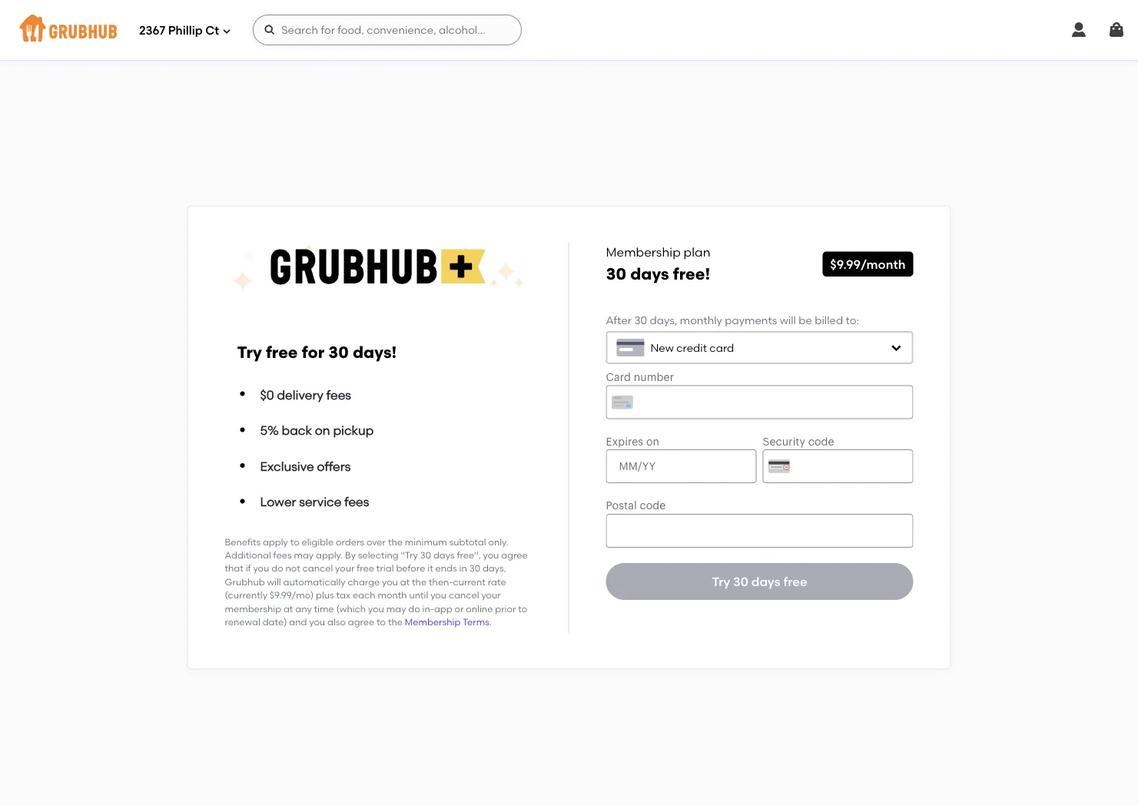 Task type: vqa. For each thing, say whether or not it's contained in the screenshot.
Chicken inside button
no



Task type: describe. For each thing, give the bounding box(es) containing it.
pickup
[[333, 423, 374, 438]]

trial
[[377, 563, 394, 574]]

selecting
[[358, 550, 399, 561]]

0 horizontal spatial at
[[284, 603, 293, 614]]

0 vertical spatial to
[[290, 536, 300, 548]]

free inside button
[[784, 574, 808, 589]]

1 horizontal spatial do
[[408, 603, 420, 614]]

exclusive offers
[[260, 459, 351, 474]]

.
[[490, 617, 492, 628]]

monthly
[[680, 314, 723, 327]]

that
[[225, 563, 244, 574]]

app
[[434, 603, 453, 614]]

grubhub
[[225, 577, 265, 588]]

1 vertical spatial agree
[[348, 617, 375, 628]]

1 horizontal spatial may
[[386, 603, 406, 614]]

you down only.
[[483, 550, 499, 561]]

try 30 days free
[[712, 574, 808, 589]]

free!
[[673, 264, 711, 284]]

apply.
[[316, 550, 343, 561]]

card
[[710, 341, 734, 354]]

apply
[[263, 536, 288, 548]]

payments
[[725, 314, 777, 327]]

try for try 30 days free
[[712, 574, 731, 589]]

billed
[[815, 314, 843, 327]]

in-
[[422, 603, 434, 614]]

fees for lower service fees
[[345, 495, 369, 510]]

offers
[[317, 459, 351, 474]]

main navigation navigation
[[0, 0, 1139, 60]]

lower
[[260, 495, 296, 510]]

2 horizontal spatial svg image
[[1108, 21, 1126, 39]]

month
[[378, 590, 407, 601]]

30 inside membership plan 30 days free!
[[606, 264, 627, 284]]

$0
[[260, 387, 274, 402]]

try for try free for 30 days!
[[237, 342, 262, 362]]

be
[[799, 314, 813, 327]]

terms
[[463, 617, 490, 628]]

fees for $0 delivery fees
[[327, 387, 351, 402]]

membership plan 30 days free!
[[606, 244, 711, 284]]

service
[[299, 495, 342, 510]]

minimum
[[405, 536, 447, 548]]

days, inside benefits apply to eligible orders over the minimum subtotal only. additional fees may apply. by selecting "try 30 days free", you agree that if you do not cancel your free trial before it ends in 30 days, grubhub will automatically charge you at the then-current rate (currently $9.99/mo) plus tax each month until you cancel your membership at any time (which you may do in-app or online prior to renewal date) and you also agree to the
[[483, 563, 506, 574]]

membership terms link
[[405, 617, 490, 628]]

0 horizontal spatial cancel
[[303, 563, 333, 574]]

or
[[455, 603, 464, 614]]

5% back on pickup
[[260, 423, 374, 438]]

30 inside the try 30 days free button
[[734, 574, 749, 589]]

2 vertical spatial the
[[388, 617, 403, 628]]

and
[[289, 617, 307, 628]]

phillip
[[168, 24, 203, 38]]

plus
[[316, 590, 334, 601]]

2367
[[139, 24, 165, 38]]

1 vertical spatial the
[[412, 577, 427, 588]]

each
[[353, 590, 376, 601]]

0 vertical spatial the
[[388, 536, 403, 548]]

0 vertical spatial do
[[272, 563, 283, 574]]

5%
[[260, 423, 279, 438]]

only.
[[489, 536, 509, 548]]

date)
[[263, 617, 287, 628]]

new credit card
[[651, 341, 734, 354]]

1 horizontal spatial days,
[[650, 314, 678, 327]]

"try
[[401, 550, 418, 561]]

free inside benefits apply to eligible orders over the minimum subtotal only. additional fees may apply. by selecting "try 30 days free", you agree that if you do not cancel your free trial before it ends in 30 days, grubhub will automatically charge you at the then-current rate (currently $9.99/mo) plus tax each month until you cancel your membership at any time (which you may do in-app or online prior to renewal date) and you also agree to the
[[357, 563, 374, 574]]

0 vertical spatial at
[[400, 577, 410, 588]]

in
[[459, 563, 467, 574]]

you up month
[[382, 577, 398, 588]]

0 horizontal spatial free
[[266, 342, 298, 362]]

$0 delivery fees
[[260, 387, 351, 402]]

membership for .
[[405, 617, 461, 628]]



Task type: locate. For each thing, give the bounding box(es) containing it.
fees
[[327, 387, 351, 402], [345, 495, 369, 510], [273, 550, 292, 561]]

back
[[282, 423, 312, 438]]

you down then-
[[431, 590, 447, 601]]

ends
[[436, 563, 457, 574]]

1 vertical spatial your
[[482, 590, 501, 601]]

0 vertical spatial try
[[237, 342, 262, 362]]

membership logo image
[[232, 243, 525, 292]]

tax
[[336, 590, 351, 601]]

to down month
[[377, 617, 386, 628]]

days inside benefits apply to eligible orders over the minimum subtotal only. additional fees may apply. by selecting "try 30 days free", you agree that if you do not cancel your free trial before it ends in 30 days, grubhub will automatically charge you at the then-current rate (currently $9.99/mo) plus tax each month until you cancel your membership at any time (which you may do in-app or online prior to renewal date) and you also agree to the
[[434, 550, 455, 561]]

2 horizontal spatial to
[[518, 603, 528, 614]]

also
[[328, 617, 346, 628]]

membership inside membership plan 30 days free!
[[606, 244, 681, 259]]

rate
[[488, 577, 506, 588]]

membership
[[606, 244, 681, 259], [405, 617, 461, 628]]

try inside button
[[712, 574, 731, 589]]

membership for 30
[[606, 244, 681, 259]]

0 horizontal spatial days,
[[483, 563, 506, 574]]

you
[[483, 550, 499, 561], [253, 563, 269, 574], [382, 577, 398, 588], [431, 590, 447, 601], [368, 603, 384, 614], [309, 617, 325, 628]]

(currently
[[225, 590, 268, 601]]

do left in- at left bottom
[[408, 603, 420, 614]]

0 vertical spatial days,
[[650, 314, 678, 327]]

1 vertical spatial do
[[408, 603, 420, 614]]

not
[[286, 563, 300, 574]]

automatically
[[283, 577, 346, 588]]

2 horizontal spatial free
[[784, 574, 808, 589]]

at down $9.99/mo)
[[284, 603, 293, 614]]

your down rate
[[482, 590, 501, 601]]

1 horizontal spatial membership
[[606, 244, 681, 259]]

0 vertical spatial cancel
[[303, 563, 333, 574]]

try free for 30 days!
[[237, 342, 397, 362]]

it
[[428, 563, 433, 574]]

1 horizontal spatial to
[[377, 617, 386, 628]]

the up until
[[412, 577, 427, 588]]

days, up new
[[650, 314, 678, 327]]

to:
[[846, 314, 859, 327]]

on
[[315, 423, 330, 438]]

any
[[295, 603, 312, 614]]

to right 'apply'
[[290, 536, 300, 548]]

svg image
[[1108, 21, 1126, 39], [222, 27, 232, 36], [891, 342, 903, 354]]

benefits apply to eligible orders over the minimum subtotal only. additional fees may apply. by selecting "try 30 days free", you agree that if you do not cancel your free trial before it ends in 30 days, grubhub will automatically charge you at the then-current rate (currently $9.99/mo) plus tax each month until you cancel your membership at any time (which you may do in-app or online prior to renewal date) and you also agree to the
[[225, 536, 528, 628]]

orders
[[336, 536, 364, 548]]

1 horizontal spatial will
[[780, 314, 796, 327]]

0 horizontal spatial svg image
[[264, 24, 276, 36]]

0 vertical spatial your
[[335, 563, 355, 574]]

if
[[246, 563, 251, 574]]

1 vertical spatial days,
[[483, 563, 506, 574]]

to
[[290, 536, 300, 548], [518, 603, 528, 614], [377, 617, 386, 628]]

days inside button
[[752, 574, 781, 589]]

days!
[[353, 342, 397, 362]]

1 vertical spatial at
[[284, 603, 293, 614]]

1 vertical spatial to
[[518, 603, 528, 614]]

the down month
[[388, 617, 403, 628]]

by
[[345, 550, 356, 561]]

1 horizontal spatial cancel
[[449, 590, 479, 601]]

1 vertical spatial fees
[[345, 495, 369, 510]]

(which
[[336, 603, 366, 614]]

may
[[294, 550, 314, 561], [386, 603, 406, 614]]

0 horizontal spatial to
[[290, 536, 300, 548]]

0 horizontal spatial days
[[434, 550, 455, 561]]

0 horizontal spatial agree
[[348, 617, 375, 628]]

1 horizontal spatial free
[[357, 563, 374, 574]]

benefits
[[225, 536, 261, 548]]

eligible
[[302, 536, 334, 548]]

0 vertical spatial membership
[[606, 244, 681, 259]]

fees right service
[[345, 495, 369, 510]]

1 vertical spatial days
[[434, 550, 455, 561]]

before
[[396, 563, 425, 574]]

30
[[606, 264, 627, 284], [635, 314, 647, 327], [328, 342, 349, 362], [420, 550, 431, 561], [469, 563, 481, 574], [734, 574, 749, 589]]

1 horizontal spatial svg image
[[891, 342, 903, 354]]

for
[[302, 342, 325, 362]]

membership terms .
[[405, 617, 492, 628]]

do left not
[[272, 563, 283, 574]]

you down each
[[368, 603, 384, 614]]

agree down only.
[[501, 550, 528, 561]]

plan
[[684, 244, 711, 259]]

0 vertical spatial will
[[780, 314, 796, 327]]

0 horizontal spatial will
[[267, 577, 281, 588]]

0 horizontal spatial do
[[272, 563, 283, 574]]

days
[[631, 264, 669, 284], [434, 550, 455, 561], [752, 574, 781, 589]]

fees inside benefits apply to eligible orders over the minimum subtotal only. additional fees may apply. by selecting "try 30 days free", you agree that if you do not cancel your free trial before it ends in 30 days, grubhub will automatically charge you at the then-current rate (currently $9.99/mo) plus tax each month until you cancel your membership at any time (which you may do in-app or online prior to renewal date) and you also agree to the
[[273, 550, 292, 561]]

days,
[[650, 314, 678, 327], [483, 563, 506, 574]]

time
[[314, 603, 334, 614]]

1 horizontal spatial svg image
[[1070, 21, 1089, 39]]

the
[[388, 536, 403, 548], [412, 577, 427, 588], [388, 617, 403, 628]]

lower service fees
[[260, 495, 369, 510]]

fees right delivery
[[327, 387, 351, 402]]

0 vertical spatial days
[[631, 264, 669, 284]]

cancel
[[303, 563, 333, 574], [449, 590, 479, 601]]

0 vertical spatial fees
[[327, 387, 351, 402]]

0 horizontal spatial your
[[335, 563, 355, 574]]

your
[[335, 563, 355, 574], [482, 590, 501, 601]]

1 horizontal spatial days
[[631, 264, 669, 284]]

free",
[[457, 550, 481, 561]]

cancel up automatically
[[303, 563, 333, 574]]

free
[[266, 342, 298, 362], [357, 563, 374, 574], [784, 574, 808, 589]]

$9.99/month
[[831, 257, 906, 272]]

agree
[[501, 550, 528, 561], [348, 617, 375, 628]]

cancel up the 'or'
[[449, 590, 479, 601]]

days inside membership plan 30 days free!
[[631, 264, 669, 284]]

online
[[466, 603, 493, 614]]

0 horizontal spatial may
[[294, 550, 314, 561]]

at
[[400, 577, 410, 588], [284, 603, 293, 614]]

at down before
[[400, 577, 410, 588]]

2 horizontal spatial days
[[752, 574, 781, 589]]

additional
[[225, 550, 271, 561]]

$9.99/mo)
[[270, 590, 314, 601]]

your down by
[[335, 563, 355, 574]]

agree down the (which at the bottom of the page
[[348, 617, 375, 628]]

prior
[[495, 603, 516, 614]]

2 vertical spatial to
[[377, 617, 386, 628]]

fees down 'apply'
[[273, 550, 292, 561]]

to right prior
[[518, 603, 528, 614]]

try 30 days free button
[[606, 564, 914, 601]]

1 vertical spatial try
[[712, 574, 731, 589]]

membership up free! in the top right of the page
[[606, 244, 681, 259]]

after 30 days, monthly payments will be billed to:
[[606, 314, 859, 327]]

2367 phillip ct
[[139, 24, 219, 38]]

do
[[272, 563, 283, 574], [408, 603, 420, 614]]

1 horizontal spatial try
[[712, 574, 731, 589]]

1 horizontal spatial agree
[[501, 550, 528, 561]]

days, up rate
[[483, 563, 506, 574]]

membership
[[225, 603, 281, 614]]

after
[[606, 314, 632, 327]]

will up $9.99/mo)
[[267, 577, 281, 588]]

over
[[367, 536, 386, 548]]

0 horizontal spatial svg image
[[222, 27, 232, 36]]

will inside benefits apply to eligible orders over the minimum subtotal only. additional fees may apply. by selecting "try 30 days free", you agree that if you do not cancel your free trial before it ends in 30 days, grubhub will automatically charge you at the then-current rate (currently $9.99/mo) plus tax each month until you cancel your membership at any time (which you may do in-app or online prior to renewal date) and you also agree to the
[[267, 577, 281, 588]]

you down time
[[309, 617, 325, 628]]

the right over
[[388, 536, 403, 548]]

new
[[651, 341, 674, 354]]

then-
[[429, 577, 453, 588]]

exclusive
[[260, 459, 314, 474]]

ct
[[206, 24, 219, 38]]

may up not
[[294, 550, 314, 561]]

credit
[[677, 341, 707, 354]]

delivery
[[277, 387, 324, 402]]

svg image
[[1070, 21, 1089, 39], [264, 24, 276, 36]]

may down month
[[386, 603, 406, 614]]

1 horizontal spatial at
[[400, 577, 410, 588]]

0 horizontal spatial membership
[[405, 617, 461, 628]]

0 vertical spatial agree
[[501, 550, 528, 561]]

1 vertical spatial membership
[[405, 617, 461, 628]]

subtotal
[[449, 536, 486, 548]]

try
[[237, 342, 262, 362], [712, 574, 731, 589]]

you right if
[[253, 563, 269, 574]]

membership down in- at left bottom
[[405, 617, 461, 628]]

until
[[409, 590, 429, 601]]

1 vertical spatial may
[[386, 603, 406, 614]]

Search for food, convenience, alcohol... search field
[[253, 15, 522, 45]]

will left 'be'
[[780, 314, 796, 327]]

2 vertical spatial days
[[752, 574, 781, 589]]

charge
[[348, 577, 380, 588]]

current
[[453, 577, 486, 588]]

0 horizontal spatial try
[[237, 342, 262, 362]]

renewal
[[225, 617, 260, 628]]

0 vertical spatial may
[[294, 550, 314, 561]]

1 vertical spatial cancel
[[449, 590, 479, 601]]

1 horizontal spatial your
[[482, 590, 501, 601]]

1 vertical spatial will
[[267, 577, 281, 588]]

2 vertical spatial fees
[[273, 550, 292, 561]]



